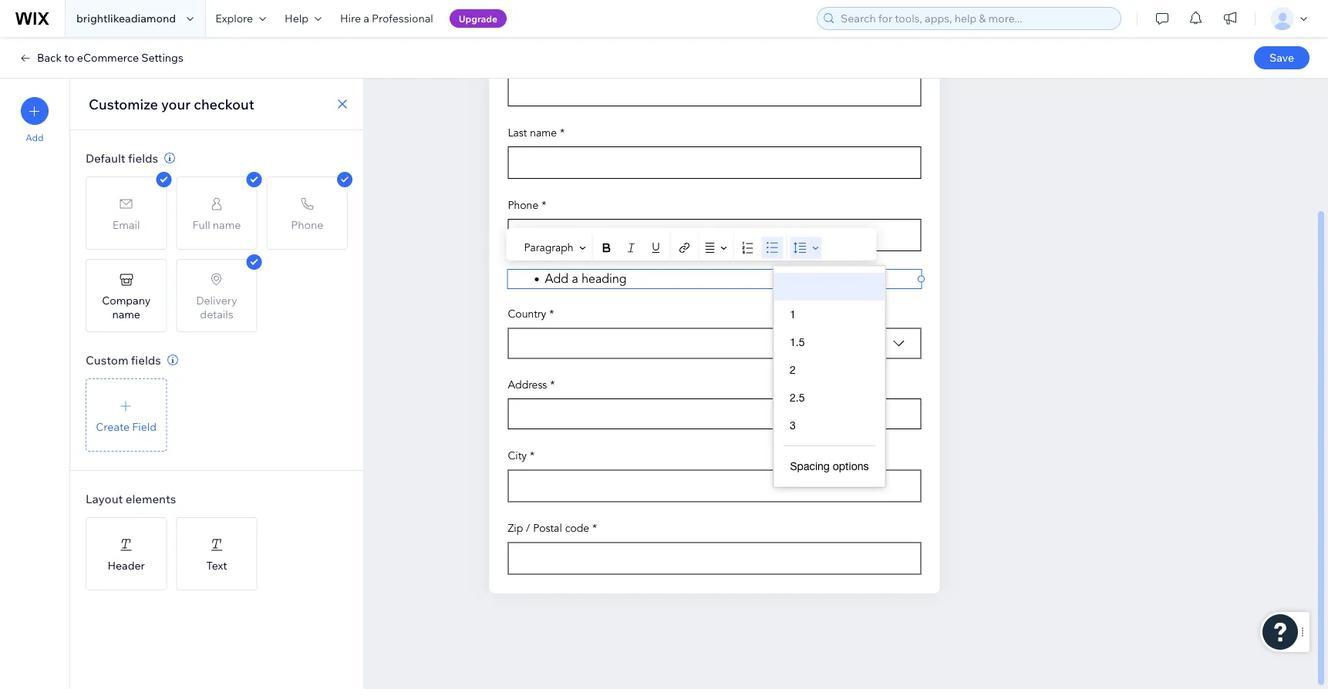 Task type: locate. For each thing, give the bounding box(es) containing it.
layout elements
[[86, 492, 176, 506]]

add for add
[[26, 132, 44, 143]]

your
[[161, 95, 191, 113]]

0 vertical spatial fields
[[128, 151, 158, 165]]

hire
[[340, 12, 361, 25]]

paragraph
[[524, 241, 574, 255]]

save button
[[1254, 46, 1310, 69]]

1
[[790, 308, 796, 321]]

fields right 'default'
[[128, 151, 158, 165]]

0 vertical spatial add
[[26, 132, 44, 143]]

default fields
[[86, 151, 158, 165]]

fields for custom fields
[[131, 353, 161, 368]]

0 horizontal spatial a
[[363, 12, 369, 25]]

options
[[833, 460, 869, 473]]

a right hire
[[363, 12, 369, 25]]

2
[[790, 364, 796, 376]]

a
[[363, 12, 369, 25], [572, 272, 578, 287]]

fields
[[128, 151, 158, 165], [131, 353, 161, 368]]

help button
[[275, 0, 331, 37]]

spacing options button
[[774, 453, 885, 481]]

0 vertical spatial a
[[363, 12, 369, 25]]

field
[[132, 420, 157, 434]]

to
[[64, 51, 75, 64]]

add button
[[21, 97, 49, 143]]

upgrade
[[459, 13, 498, 24]]

explore
[[215, 12, 253, 25]]

hire a professional link
[[331, 0, 443, 37]]

1 vertical spatial add
[[545, 272, 569, 287]]

brightlikeadiamond
[[76, 12, 176, 25]]

2 2.5
[[790, 364, 805, 404]]

checkout
[[194, 95, 254, 113]]

default
[[86, 151, 125, 165]]

1 vertical spatial a
[[572, 272, 578, 287]]

a left heading
[[572, 272, 578, 287]]

1 1.5
[[790, 308, 805, 349]]

elements
[[126, 492, 176, 506]]

professional
[[372, 12, 433, 25]]

3
[[790, 419, 796, 432]]

fields right custom on the left bottom of the page
[[131, 353, 161, 368]]

1 horizontal spatial add
[[545, 272, 569, 287]]

1 vertical spatial fields
[[131, 353, 161, 368]]

text
[[206, 559, 227, 572]]

customize
[[89, 95, 158, 113]]

1 horizontal spatial a
[[572, 272, 578, 287]]

add
[[26, 132, 44, 143], [545, 272, 569, 287]]

add inside button
[[26, 132, 44, 143]]

add for add a heading
[[545, 272, 569, 287]]

0 horizontal spatial add
[[26, 132, 44, 143]]

1.5
[[790, 336, 805, 349]]

heading
[[582, 272, 627, 287]]



Task type: vqa. For each thing, say whether or not it's contained in the screenshot.
the Explore
yes



Task type: describe. For each thing, give the bounding box(es) containing it.
back
[[37, 51, 62, 64]]

save
[[1270, 51, 1295, 64]]

name
[[112, 307, 140, 321]]

back to ecommerce settings
[[37, 51, 183, 64]]

customize your checkout
[[89, 95, 254, 113]]

create field
[[96, 420, 157, 434]]

spacing
[[790, 460, 830, 473]]

ecommerce
[[77, 51, 139, 64]]

Search for tools, apps, help & more... field
[[836, 8, 1116, 29]]

hire a professional
[[340, 12, 433, 25]]

2.5
[[790, 391, 805, 404]]

fields for default fields
[[128, 151, 158, 165]]

company
[[102, 294, 151, 307]]

back to ecommerce settings button
[[19, 51, 183, 65]]

custom fields
[[86, 353, 161, 368]]

a for hire
[[363, 12, 369, 25]]

company name
[[102, 294, 151, 321]]

add a heading
[[545, 272, 627, 287]]

custom
[[86, 353, 128, 368]]

paragraph button
[[521, 237, 589, 259]]

layout
[[86, 492, 123, 506]]

3 spacing options
[[790, 419, 869, 473]]

create
[[96, 420, 130, 434]]

header
[[108, 559, 145, 572]]

create field button
[[86, 379, 167, 452]]

upgrade button
[[450, 9, 507, 28]]

settings
[[141, 51, 183, 64]]

a for add
[[572, 272, 578, 287]]

help
[[285, 12, 309, 25]]



